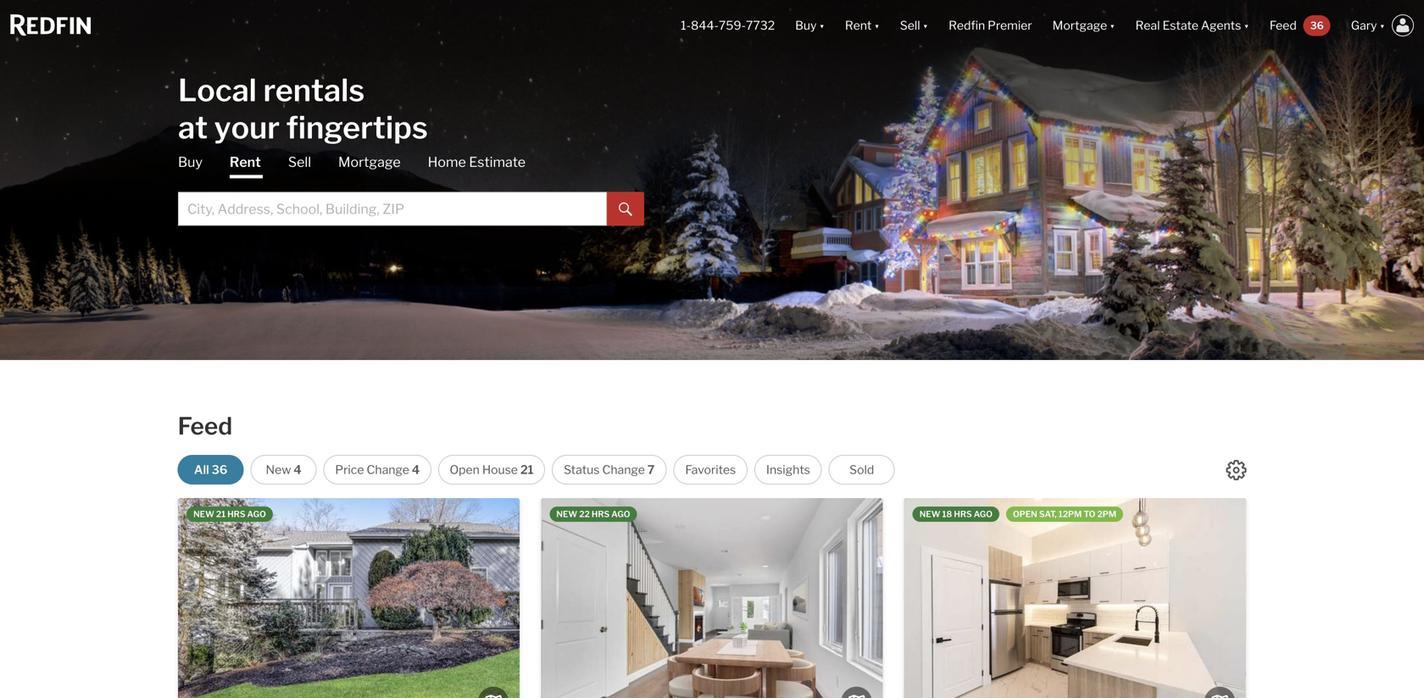 Task type: locate. For each thing, give the bounding box(es) containing it.
844-
[[691, 18, 719, 33]]

hrs down all option
[[227, 509, 245, 520]]

0 horizontal spatial ago
[[247, 509, 266, 520]]

mortgage inside tab list
[[338, 154, 401, 170]]

1 horizontal spatial 4
[[412, 463, 420, 477]]

feed right agents at the top right of page
[[1270, 18, 1297, 33]]

mortgage left real
[[1053, 18, 1107, 33]]

1 vertical spatial rent
[[230, 154, 261, 170]]

new 21 hrs ago
[[193, 509, 266, 520]]

Sold radio
[[829, 455, 895, 485]]

photo of 210 nunda ave, jersey city, nj 07306 image
[[541, 498, 883, 699], [883, 498, 1225, 699]]

option group
[[178, 455, 895, 485]]

real estate agents ▾ link
[[1136, 0, 1249, 51]]

36
[[1310, 19, 1324, 32], [212, 463, 227, 477]]

6 ▾ from the left
[[1380, 18, 1385, 33]]

▾ left redfin
[[923, 18, 928, 33]]

estate
[[1163, 18, 1199, 33]]

new 18 hrs ago
[[920, 509, 993, 520]]

rent
[[845, 18, 872, 33], [230, 154, 261, 170]]

2pm
[[1097, 509, 1117, 520]]

ago down new
[[247, 509, 266, 520]]

3 ago from the left
[[974, 509, 993, 520]]

0 horizontal spatial buy
[[178, 154, 203, 170]]

4 ▾ from the left
[[1110, 18, 1115, 33]]

1 hrs from the left
[[227, 509, 245, 520]]

▾ right agents at the top right of page
[[1244, 18, 1249, 33]]

1 ago from the left
[[247, 509, 266, 520]]

sell inside dropdown button
[[900, 18, 920, 33]]

your
[[214, 109, 280, 146]]

3 hrs from the left
[[954, 509, 972, 520]]

mortgage
[[1053, 18, 1107, 33], [338, 154, 401, 170]]

hrs for 18
[[954, 509, 972, 520]]

home estimate
[[428, 154, 526, 170]]

tab list containing buy
[[178, 153, 644, 226]]

▾
[[819, 18, 825, 33], [874, 18, 880, 33], [923, 18, 928, 33], [1110, 18, 1115, 33], [1244, 18, 1249, 33], [1380, 18, 1385, 33]]

status
[[564, 463, 600, 477]]

hrs for 21
[[227, 509, 245, 520]]

rent down your
[[230, 154, 261, 170]]

real estate agents ▾ button
[[1125, 0, 1260, 51]]

36 left gary
[[1310, 19, 1324, 32]]

buy right 7732
[[795, 18, 817, 33]]

hrs
[[227, 509, 245, 520], [592, 509, 610, 520], [954, 509, 972, 520]]

mortgage ▾ button
[[1053, 0, 1115, 51]]

0 vertical spatial mortgage
[[1053, 18, 1107, 33]]

1 horizontal spatial change
[[602, 463, 645, 477]]

1 horizontal spatial hrs
[[592, 509, 610, 520]]

mortgage for mortgage
[[338, 154, 401, 170]]

1 horizontal spatial 36
[[1310, 19, 1324, 32]]

1 vertical spatial feed
[[178, 412, 232, 441]]

▾ right gary
[[1380, 18, 1385, 33]]

1-844-759-7732 link
[[681, 18, 775, 33]]

price change 4
[[335, 463, 420, 477]]

rent inside dropdown button
[[845, 18, 872, 33]]

All radio
[[178, 455, 244, 485]]

mortgage inside dropdown button
[[1053, 18, 1107, 33]]

0 horizontal spatial new
[[193, 509, 214, 520]]

▾ for mortgage ▾
[[1110, 18, 1115, 33]]

4
[[294, 463, 302, 477], [412, 463, 420, 477]]

0 vertical spatial 21
[[520, 463, 534, 477]]

21
[[520, 463, 534, 477], [216, 509, 226, 520]]

hrs right 18
[[954, 509, 972, 520]]

4 left the open at the left of page
[[412, 463, 420, 477]]

price
[[335, 463, 364, 477]]

change
[[367, 463, 409, 477], [602, 463, 645, 477]]

new left 18
[[920, 509, 941, 520]]

1 horizontal spatial buy
[[795, 18, 817, 33]]

buy
[[795, 18, 817, 33], [178, 154, 203, 170]]

rent inside tab list
[[230, 154, 261, 170]]

buy inside buy ▾ dropdown button
[[795, 18, 817, 33]]

new for new 21 hrs ago
[[193, 509, 214, 520]]

2 hrs from the left
[[592, 509, 610, 520]]

mortgage ▾
[[1053, 18, 1115, 33]]

0 horizontal spatial hrs
[[227, 509, 245, 520]]

0 horizontal spatial 4
[[294, 463, 302, 477]]

5 ▾ from the left
[[1244, 18, 1249, 33]]

feed up all
[[178, 412, 232, 441]]

rent right buy ▾
[[845, 18, 872, 33]]

change inside "status change" option
[[602, 463, 645, 477]]

change left 7
[[602, 463, 645, 477]]

1 horizontal spatial sell
[[900, 18, 920, 33]]

photo of 481 martin luther king jr dr, jersey city, nj 07304 image
[[904, 498, 1246, 699], [1246, 498, 1424, 699]]

1 horizontal spatial rent
[[845, 18, 872, 33]]

mortgage down fingertips
[[338, 154, 401, 170]]

buy for buy ▾
[[795, 18, 817, 33]]

new left 22
[[556, 509, 577, 520]]

buy for buy
[[178, 154, 203, 170]]

1-
[[681, 18, 691, 33]]

ago for new 18 hrs ago
[[974, 509, 993, 520]]

sell
[[900, 18, 920, 33], [288, 154, 311, 170]]

2 ago from the left
[[611, 509, 630, 520]]

feed
[[1270, 18, 1297, 33], [178, 412, 232, 441]]

photo of 43 mayer dr, montebello, ny 10901 image
[[178, 498, 520, 699], [520, 498, 861, 699]]

22
[[579, 509, 590, 520]]

1 horizontal spatial 21
[[520, 463, 534, 477]]

new
[[193, 509, 214, 520], [556, 509, 577, 520], [920, 509, 941, 520]]

1 ▾ from the left
[[819, 18, 825, 33]]

new down all
[[193, 509, 214, 520]]

3 new from the left
[[920, 509, 941, 520]]

Favorites radio
[[674, 455, 748, 485]]

2 4 from the left
[[412, 463, 420, 477]]

▾ left sell ▾
[[874, 18, 880, 33]]

change right price
[[367, 463, 409, 477]]

insights
[[766, 463, 810, 477]]

0 vertical spatial buy
[[795, 18, 817, 33]]

sell inside tab list
[[288, 154, 311, 170]]

4 right new
[[294, 463, 302, 477]]

▾ left rent ▾
[[819, 18, 825, 33]]

1 horizontal spatial ago
[[611, 509, 630, 520]]

21 down all option
[[216, 509, 226, 520]]

2 new from the left
[[556, 509, 577, 520]]

sell link
[[288, 153, 311, 172]]

sat,
[[1039, 509, 1057, 520]]

0 horizontal spatial sell
[[288, 154, 311, 170]]

sold
[[850, 463, 874, 477]]

2 horizontal spatial hrs
[[954, 509, 972, 520]]

New radio
[[251, 455, 317, 485]]

sell ▾
[[900, 18, 928, 33]]

0 horizontal spatial mortgage
[[338, 154, 401, 170]]

1 4 from the left
[[294, 463, 302, 477]]

ago right 18
[[974, 509, 993, 520]]

0 vertical spatial rent
[[845, 18, 872, 33]]

sell down "local rentals at your fingertips"
[[288, 154, 311, 170]]

2 horizontal spatial ago
[[974, 509, 993, 520]]

sell right rent ▾
[[900, 18, 920, 33]]

gary ▾
[[1351, 18, 1385, 33]]

1 vertical spatial buy
[[178, 154, 203, 170]]

buy down at
[[178, 154, 203, 170]]

21 right house
[[520, 463, 534, 477]]

tab list
[[178, 153, 644, 226]]

0 horizontal spatial change
[[367, 463, 409, 477]]

0 vertical spatial sell
[[900, 18, 920, 33]]

1 horizontal spatial new
[[556, 509, 577, 520]]

hrs right 22
[[592, 509, 610, 520]]

ago
[[247, 509, 266, 520], [611, 509, 630, 520], [974, 509, 993, 520]]

▾ for gary ▾
[[1380, 18, 1385, 33]]

hrs for 22
[[592, 509, 610, 520]]

1 horizontal spatial feed
[[1270, 18, 1297, 33]]

buy ▾ button
[[795, 0, 825, 51]]

3 ▾ from the left
[[923, 18, 928, 33]]

▾ left real
[[1110, 18, 1115, 33]]

1 change from the left
[[367, 463, 409, 477]]

1 new from the left
[[193, 509, 214, 520]]

ago right 22
[[611, 509, 630, 520]]

36 right all
[[212, 463, 227, 477]]

1 vertical spatial 36
[[212, 463, 227, 477]]

change inside price change option
[[367, 463, 409, 477]]

new
[[266, 463, 291, 477]]

1 vertical spatial sell
[[288, 154, 311, 170]]

1 horizontal spatial mortgage
[[1053, 18, 1107, 33]]

2 change from the left
[[602, 463, 645, 477]]

buy inside tab list
[[178, 154, 203, 170]]

redfin premier
[[949, 18, 1032, 33]]

all 36
[[194, 463, 227, 477]]

rent ▾ button
[[835, 0, 890, 51]]

1 vertical spatial mortgage
[[338, 154, 401, 170]]

2 photo of 210 nunda ave, jersey city, nj 07306 image from the left
[[883, 498, 1225, 699]]

1 vertical spatial 21
[[216, 509, 226, 520]]

7732
[[746, 18, 775, 33]]

2 ▾ from the left
[[874, 18, 880, 33]]

0 horizontal spatial 21
[[216, 509, 226, 520]]

sell ▾ button
[[890, 0, 938, 51]]

2 horizontal spatial new
[[920, 509, 941, 520]]

0 horizontal spatial rent
[[230, 154, 261, 170]]

0 vertical spatial 36
[[1310, 19, 1324, 32]]

0 horizontal spatial 36
[[212, 463, 227, 477]]

1 photo of 481 martin luther king jr dr, jersey city, nj 07304 image from the left
[[904, 498, 1246, 699]]

2 photo of 43 mayer dr, montebello, ny 10901 image from the left
[[520, 498, 861, 699]]

home
[[428, 154, 466, 170]]



Task type: describe. For each thing, give the bounding box(es) containing it.
1 photo of 210 nunda ave, jersey city, nj 07306 image from the left
[[541, 498, 883, 699]]

buy link
[[178, 153, 203, 172]]

to
[[1084, 509, 1096, 520]]

rent for rent ▾
[[845, 18, 872, 33]]

option group containing all
[[178, 455, 895, 485]]

12pm
[[1059, 509, 1082, 520]]

36 inside all option
[[212, 463, 227, 477]]

2 photo of 481 martin luther king jr dr, jersey city, nj 07304 image from the left
[[1246, 498, 1424, 699]]

at
[[178, 109, 208, 146]]

rent link
[[230, 153, 261, 178]]

house
[[482, 463, 518, 477]]

ago for new 21 hrs ago
[[247, 509, 266, 520]]

sell for sell ▾
[[900, 18, 920, 33]]

open
[[1013, 509, 1037, 520]]

new 4
[[266, 463, 302, 477]]

local rentals at your fingertips
[[178, 72, 428, 146]]

all
[[194, 463, 209, 477]]

change for 7
[[602, 463, 645, 477]]

rent ▾ button
[[845, 0, 880, 51]]

real estate agents ▾
[[1136, 18, 1249, 33]]

Insights radio
[[755, 455, 822, 485]]

redfin premier button
[[938, 0, 1042, 51]]

▾ inside "link"
[[1244, 18, 1249, 33]]

Price Change radio
[[323, 455, 432, 485]]

agents
[[1201, 18, 1241, 33]]

local
[[178, 72, 257, 109]]

new 22 hrs ago
[[556, 509, 630, 520]]

Open House radio
[[438, 455, 545, 485]]

▾ for rent ▾
[[874, 18, 880, 33]]

1 photo of 43 mayer dr, montebello, ny 10901 image from the left
[[178, 498, 520, 699]]

mortgage link
[[338, 153, 401, 172]]

4 inside price change option
[[412, 463, 420, 477]]

change for 4
[[367, 463, 409, 477]]

open
[[450, 463, 480, 477]]

buy ▾
[[795, 18, 825, 33]]

gary
[[1351, 18, 1377, 33]]

Status Change radio
[[552, 455, 667, 485]]

premier
[[988, 18, 1032, 33]]

fingertips
[[286, 109, 428, 146]]

18
[[942, 509, 952, 520]]

rentals
[[263, 72, 365, 109]]

ago for new 22 hrs ago
[[611, 509, 630, 520]]

home estimate link
[[428, 153, 526, 172]]

sell for sell
[[288, 154, 311, 170]]

21 inside open house radio
[[520, 463, 534, 477]]

rent ▾
[[845, 18, 880, 33]]

real
[[1136, 18, 1160, 33]]

sell ▾ button
[[900, 0, 928, 51]]

buy ▾ button
[[785, 0, 835, 51]]

redfin
[[949, 18, 985, 33]]

open sat, 12pm to 2pm
[[1013, 509, 1117, 520]]

0 horizontal spatial feed
[[178, 412, 232, 441]]

0 vertical spatial feed
[[1270, 18, 1297, 33]]

▾ for buy ▾
[[819, 18, 825, 33]]

1-844-759-7732
[[681, 18, 775, 33]]

estimate
[[469, 154, 526, 170]]

▾ for sell ▾
[[923, 18, 928, 33]]

status change 7
[[564, 463, 655, 477]]

City, Address, School, Building, ZIP search field
[[178, 192, 607, 226]]

4 inside 'new' option
[[294, 463, 302, 477]]

open house 21
[[450, 463, 534, 477]]

new for new 22 hrs ago
[[556, 509, 577, 520]]

mortgage for mortgage ▾
[[1053, 18, 1107, 33]]

7
[[647, 463, 655, 477]]

mortgage ▾ button
[[1042, 0, 1125, 51]]

rent for rent
[[230, 154, 261, 170]]

new for new 18 hrs ago
[[920, 509, 941, 520]]

759-
[[719, 18, 746, 33]]

favorites
[[685, 463, 736, 477]]

submit search image
[[619, 203, 632, 216]]



Task type: vqa. For each thing, say whether or not it's contained in the screenshot.
the Sell within the Sell ▾ dropdown button
yes



